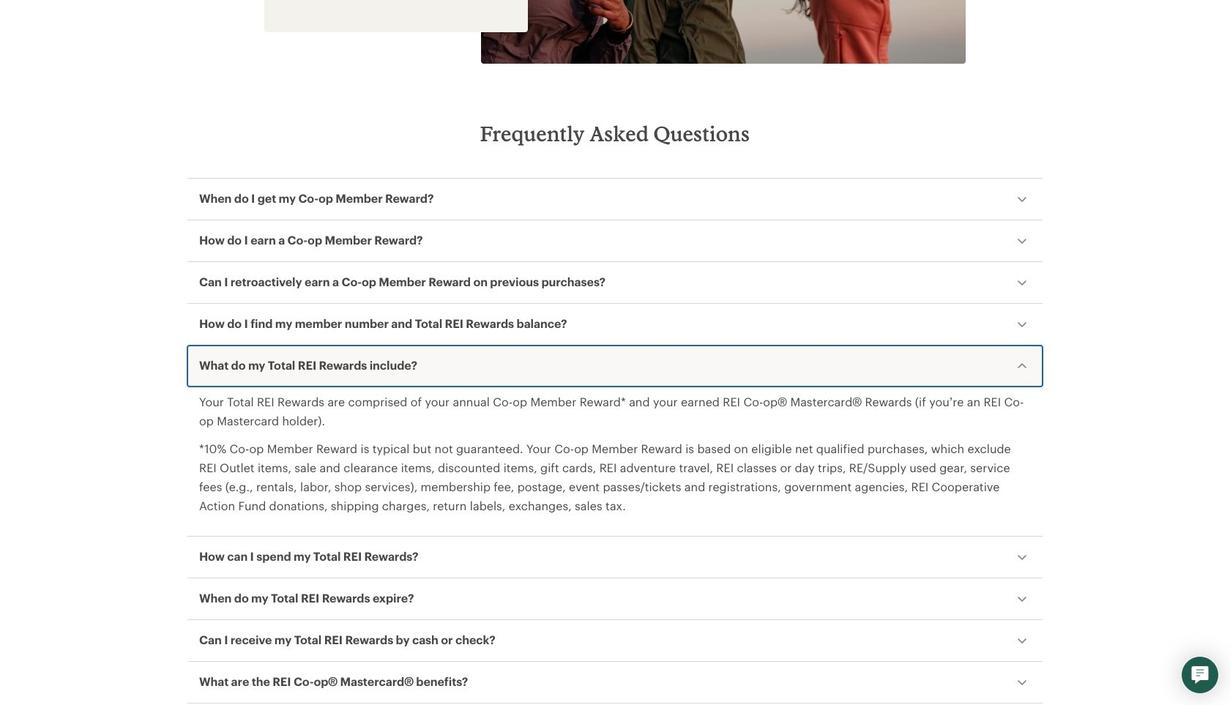 Task type: describe. For each thing, give the bounding box(es) containing it.
live chat image
[[1192, 666, 1209, 684]]



Task type: vqa. For each thing, say whether or not it's contained in the screenshot.
3.0
no



